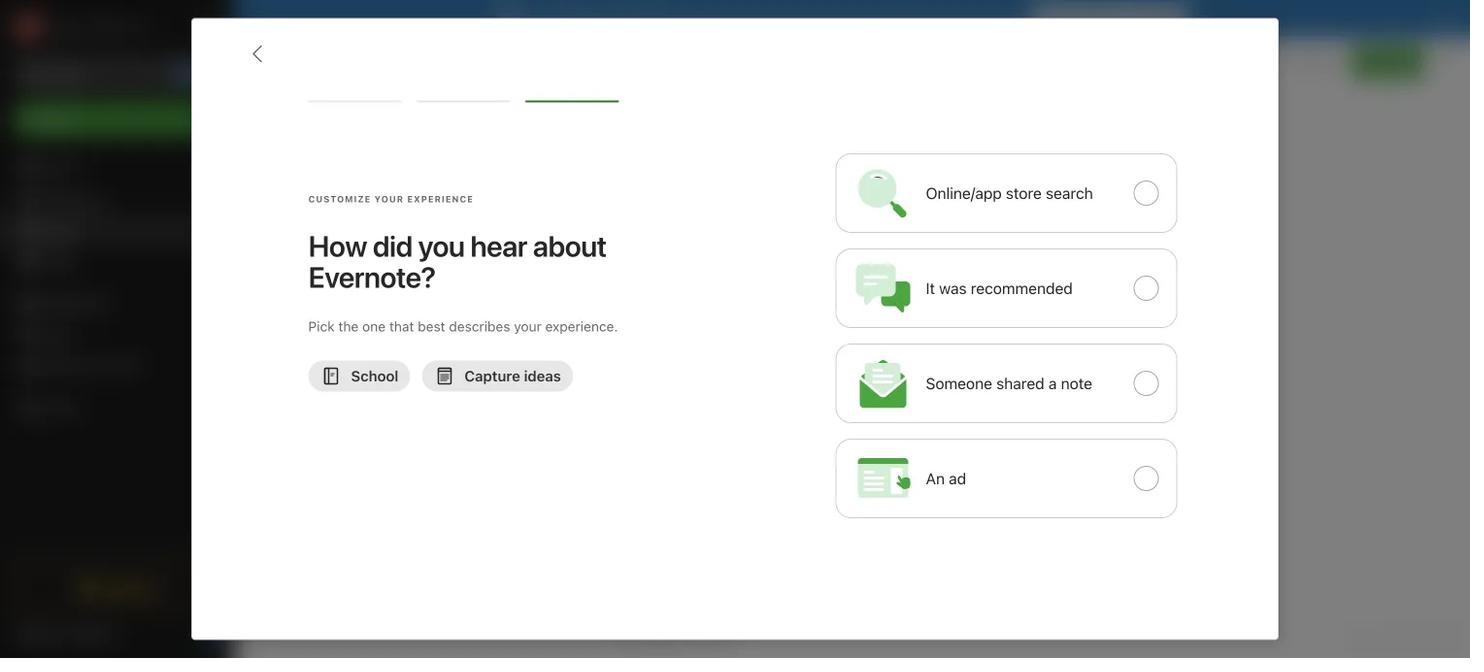 Task type: describe. For each thing, give the bounding box(es) containing it.
Note Editor text field
[[603, 132, 1470, 619]]

note list element
[[233, 39, 603, 658]]

online/app store search
[[926, 184, 1093, 202]]

was
[[939, 279, 967, 297]]

share
[[1369, 54, 1407, 70]]

Search text field
[[25, 56, 208, 91]]

the
[[338, 319, 359, 335]]

try
[[532, 11, 553, 27]]

evernote
[[556, 11, 613, 27]]

it was recommended
[[926, 279, 1073, 297]]

share button
[[1353, 47, 1424, 78]]

it
[[1070, 11, 1079, 27]]

free
[[1082, 11, 1108, 27]]

one
[[362, 319, 386, 335]]

add tag image
[[648, 627, 671, 651]]

shortcuts button
[[0, 184, 232, 215]]

evernote?
[[308, 260, 436, 294]]

all changes saved
[[1349, 632, 1455, 646]]

tree containing home
[[0, 152, 233, 552]]

shared
[[996, 374, 1045, 393]]

an ad button
[[836, 439, 1177, 518]]

pick the one that best describes your experience.
[[308, 319, 618, 335]]

get it free for 7 days button
[[1031, 7, 1188, 32]]

tasks
[[43, 253, 78, 269]]

all
[[817, 11, 831, 27]]

someone shared a note
[[926, 374, 1092, 393]]

notebooks link
[[0, 288, 232, 319]]

across
[[772, 11, 813, 27]]

tags button
[[0, 319, 232, 351]]

expand notebooks image
[[5, 296, 20, 312]]

try evernote personal for free: sync across all your devices. cancel anytime.
[[532, 11, 1022, 27]]

describes
[[449, 319, 510, 335]]

an ad
[[926, 469, 966, 488]]

sync
[[737, 11, 768, 27]]

all
[[1349, 632, 1363, 646]]

shortcuts
[[44, 191, 105, 207]]

for for free:
[[676, 11, 694, 27]]

your
[[374, 194, 404, 204]]

add a reminder image
[[615, 627, 638, 651]]

online/app store search button
[[836, 153, 1177, 233]]

personal
[[617, 11, 673, 27]]

for for 7
[[1112, 11, 1130, 27]]

that
[[389, 319, 414, 335]]

note
[[1061, 374, 1092, 393]]

with
[[91, 358, 117, 374]]

notebooks
[[44, 296, 112, 312]]

tags
[[44, 327, 73, 343]]

shared with me
[[43, 358, 140, 374]]



Task type: vqa. For each thing, say whether or not it's contained in the screenshot.
Try
yes



Task type: locate. For each thing, give the bounding box(es) containing it.
an
[[926, 469, 945, 488]]

tasks button
[[0, 246, 232, 277]]

only you
[[1285, 55, 1337, 69]]

None search field
[[25, 56, 208, 91]]

get it free for 7 days
[[1043, 11, 1176, 27]]

ad
[[949, 469, 966, 488]]

for inside get it free for 7 days button
[[1112, 11, 1130, 27]]

0 horizontal spatial for
[[676, 11, 694, 27]]

shared
[[43, 358, 87, 374]]

1 for from the left
[[676, 11, 694, 27]]

new
[[43, 111, 71, 127]]

did
[[373, 229, 412, 263]]

experience.
[[545, 319, 618, 335]]

how did you hear about evernote?
[[308, 229, 606, 294]]

trash
[[43, 401, 77, 417]]

0 vertical spatial you
[[1316, 55, 1337, 69]]

you down experience
[[418, 229, 465, 263]]

your right 'all'
[[834, 11, 862, 27]]

changes
[[1367, 632, 1417, 646]]

best
[[418, 319, 445, 335]]

search
[[1046, 184, 1093, 202]]

you inside how did you hear about evernote?
[[418, 229, 465, 263]]

for
[[676, 11, 694, 27], [1112, 11, 1130, 27]]

tree
[[0, 152, 233, 552]]

it was recommended button
[[836, 248, 1177, 328]]

1 horizontal spatial you
[[1316, 55, 1337, 69]]

0 horizontal spatial your
[[514, 319, 542, 335]]

1 horizontal spatial your
[[834, 11, 862, 27]]

you
[[1316, 55, 1337, 69], [418, 229, 465, 263]]

anytime.
[[968, 11, 1022, 27]]

devices.
[[866, 11, 918, 27]]

a
[[1049, 374, 1057, 393]]

me
[[121, 358, 140, 374]]

cancel
[[922, 11, 965, 27]]

home link
[[0, 152, 233, 184]]

recommended
[[971, 279, 1073, 297]]

notes
[[43, 222, 80, 238]]

hear
[[470, 229, 527, 263]]

online/app
[[926, 184, 1002, 202]]

get
[[1043, 11, 1066, 27]]

new button
[[12, 102, 221, 137]]

capture ideas
[[465, 368, 561, 385]]

someone
[[926, 374, 992, 393]]

store
[[1006, 184, 1042, 202]]

1 horizontal spatial for
[[1112, 11, 1130, 27]]

notes link
[[0, 215, 232, 246]]

shared with me link
[[0, 351, 232, 382]]

upgrade button
[[12, 569, 221, 608]]

you right only at top right
[[1316, 55, 1337, 69]]

capture
[[465, 368, 520, 385]]

your
[[834, 11, 862, 27], [514, 319, 542, 335]]

1 vertical spatial your
[[514, 319, 542, 335]]

customize your experience
[[308, 194, 474, 204]]

saved
[[1420, 632, 1455, 646]]

upgrade
[[100, 580, 158, 596]]

about
[[533, 229, 606, 263]]

someone shared a note button
[[836, 344, 1177, 423]]

for left 7
[[1112, 11, 1130, 27]]

experience
[[407, 194, 474, 204]]

customize
[[308, 194, 371, 204]]

pick
[[308, 319, 335, 335]]

you inside the note window element
[[1316, 55, 1337, 69]]

for left free:
[[676, 11, 694, 27]]

free:
[[698, 11, 730, 27]]

0 vertical spatial your
[[834, 11, 862, 27]]

note window element
[[603, 39, 1470, 658]]

1 vertical spatial you
[[418, 229, 465, 263]]

0 horizontal spatial you
[[418, 229, 465, 263]]

home
[[43, 160, 80, 176]]

trash link
[[0, 393, 232, 424]]

2 for from the left
[[1112, 11, 1130, 27]]

days
[[1145, 11, 1176, 27]]

school
[[351, 368, 398, 385]]

it
[[926, 279, 935, 297]]

settings image
[[198, 16, 221, 39]]

ideas
[[524, 368, 561, 385]]

only
[[1285, 55, 1312, 69]]

how
[[308, 229, 367, 263]]

7
[[1134, 11, 1142, 27]]

your right 'describes'
[[514, 319, 542, 335]]



